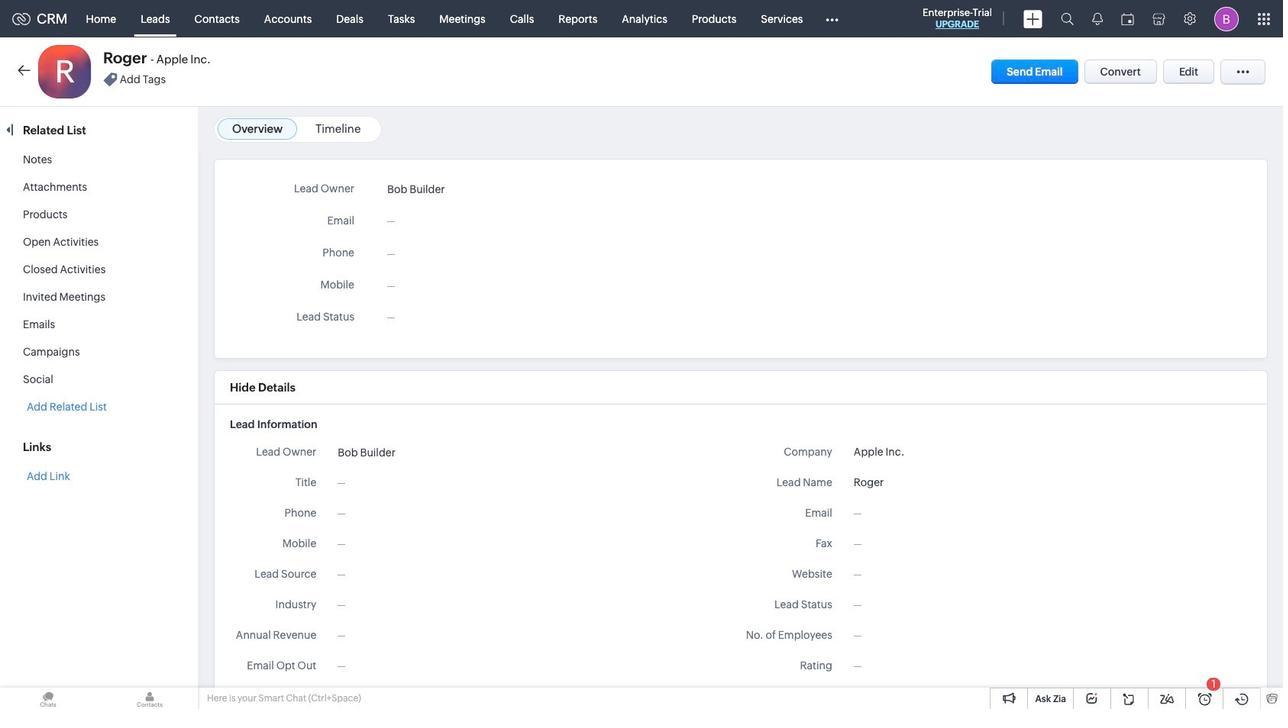 Task type: describe. For each thing, give the bounding box(es) containing it.
signals image
[[1092, 12, 1103, 25]]

create menu element
[[1014, 0, 1052, 37]]

search element
[[1052, 0, 1083, 37]]

contacts image
[[102, 688, 198, 710]]

search image
[[1061, 12, 1074, 25]]

create menu image
[[1023, 10, 1043, 28]]

chats image
[[0, 688, 96, 710]]

calendar image
[[1121, 13, 1134, 25]]

logo image
[[12, 13, 31, 25]]



Task type: locate. For each thing, give the bounding box(es) containing it.
profile image
[[1214, 6, 1239, 31]]

signals element
[[1083, 0, 1112, 37]]

profile element
[[1205, 0, 1248, 37]]

Other Modules field
[[815, 6, 848, 31]]



Task type: vqa. For each thing, say whether or not it's contained in the screenshot.
Status
no



